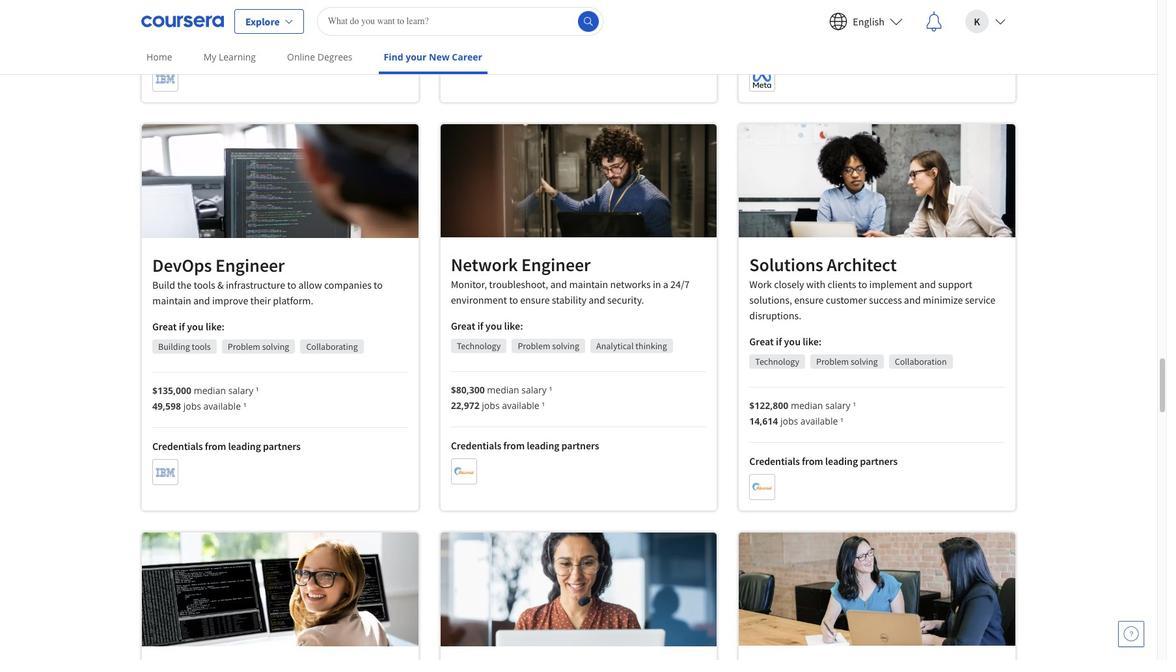 Task type: vqa. For each thing, say whether or not it's contained in the screenshot.
left Umass
no



Task type: locate. For each thing, give the bounding box(es) containing it.
if for solutions architect
[[776, 336, 782, 349]]

great down environment
[[451, 320, 475, 333]]

like: for devops
[[206, 321, 225, 334]]

engineer up stability at the top of the page
[[521, 254, 591, 277]]

engineer inside the devops engineer build the tools & infrastructure to allow companies to maintain and improve their platform.
[[216, 254, 285, 278]]

1 vertical spatial maintain
[[152, 295, 191, 308]]

engineer inside network engineer monitor, troubleshoot, and maintain networks in a 24/7 environment to ensure stability and security.
[[521, 254, 591, 277]]

2 horizontal spatial problem
[[816, 356, 849, 368]]

0 horizontal spatial engineer
[[216, 254, 285, 278]]

median right the $122,800
[[791, 400, 823, 412]]

49,598
[[152, 401, 181, 413]]

1 horizontal spatial problem solving
[[518, 341, 579, 352]]

1 horizontal spatial like:
[[504, 320, 523, 333]]

$122,800
[[750, 400, 789, 412]]

to
[[858, 278, 867, 291], [287, 279, 296, 292], [374, 279, 383, 292], [509, 294, 518, 307]]

leading inside button
[[527, 27, 560, 40]]

thinking
[[636, 341, 667, 352]]

credentials down 22,972
[[451, 440, 501, 453]]

and left 'improve'
[[193, 295, 210, 308]]

median inside $135,000 median salary ¹ 49,598 jobs available ¹
[[194, 385, 226, 397]]

great down disruptions.
[[750, 336, 774, 349]]

None search field
[[317, 7, 603, 35]]

you down environment
[[486, 320, 502, 333]]

problem solving
[[518, 341, 579, 352], [228, 341, 289, 353], [816, 356, 878, 368]]

improve
[[212, 295, 248, 308]]

solving for network engineer
[[552, 341, 579, 352]]

0 vertical spatial tools
[[194, 279, 215, 292]]

credentials down the 14,614
[[750, 455, 800, 468]]

credentials from leading partners down $80,300 median salary ¹ 22,972 jobs available ¹
[[451, 440, 599, 453]]

salary inside $122,800 median salary ¹ 14,614 jobs available ¹
[[825, 400, 851, 412]]

ensure inside network engineer monitor, troubleshoot, and maintain networks in a 24/7 environment to ensure stability and security.
[[520, 294, 550, 307]]

available right 22,972
[[502, 400, 539, 412]]

credentials from leading partners up career
[[451, 27, 599, 40]]

you up building tools
[[187, 321, 204, 334]]

credentials from leading partners for network
[[451, 440, 599, 453]]

available right 49,598
[[203, 401, 241, 413]]

available
[[203, 7, 241, 19], [795, 7, 833, 19], [502, 400, 539, 412], [203, 401, 241, 413], [801, 416, 838, 428]]

salary
[[522, 384, 547, 397], [228, 385, 253, 397], [825, 400, 851, 412]]

0 horizontal spatial technology
[[457, 341, 501, 352]]

if
[[477, 320, 484, 333], [179, 321, 185, 334], [776, 336, 782, 349]]

median right '$135,000'
[[194, 385, 226, 397]]

tools right building
[[192, 341, 211, 353]]

0 horizontal spatial problem
[[228, 341, 260, 353]]

tools left &
[[194, 279, 215, 292]]

disruptions.
[[750, 310, 802, 323]]

0 horizontal spatial great
[[152, 321, 177, 334]]

jobs
[[183, 7, 201, 19], [775, 7, 793, 19], [482, 400, 500, 412], [183, 401, 201, 413], [781, 416, 798, 428]]

if up building tools
[[179, 321, 185, 334]]

great if you like: down disruptions.
[[750, 336, 822, 349]]

0 horizontal spatial problem solving
[[228, 341, 289, 353]]

in
[[653, 278, 661, 291]]

problem for devops
[[228, 341, 260, 353]]

jobs inside $135,000 median salary ¹ 49,598 jobs available ¹
[[183, 401, 201, 413]]

1 horizontal spatial technology
[[755, 356, 799, 368]]

engineer for network engineer
[[521, 254, 591, 277]]

problem solving down customer
[[816, 356, 878, 368]]

to down troubleshoot,
[[509, 294, 518, 307]]

technology for solutions
[[755, 356, 799, 368]]

and up stability at the top of the page
[[550, 278, 567, 291]]

2 horizontal spatial salary
[[825, 400, 851, 412]]

great if you like:
[[451, 320, 523, 333], [152, 321, 225, 334], [750, 336, 822, 349]]

1 vertical spatial technology
[[755, 356, 799, 368]]

and right stability at the top of the page
[[589, 294, 605, 307]]

0 horizontal spatial great if you like:
[[152, 321, 225, 334]]

$135,000
[[152, 385, 191, 397]]

problem
[[518, 341, 550, 352], [228, 341, 260, 353], [816, 356, 849, 368]]

great if you like: down environment
[[451, 320, 523, 333]]

security.
[[607, 294, 644, 307]]

ensure inside solutions architect work closely with clients to implement and support solutions, ensure customer success and minimize service disruptions.
[[794, 294, 824, 307]]

1 horizontal spatial great if you like:
[[451, 320, 523, 333]]

leading
[[527, 27, 560, 40], [228, 46, 261, 59], [527, 440, 560, 453], [228, 440, 261, 453], [825, 455, 858, 468]]

0 horizontal spatial median
[[194, 385, 226, 397]]

2 ensure from the left
[[794, 294, 824, 307]]

home link
[[141, 42, 178, 72]]

salary inside $135,000 median salary ¹ 49,598 jobs available ¹
[[228, 385, 253, 397]]

maintain
[[569, 278, 608, 291], [152, 295, 191, 308]]

great for devops engineer
[[152, 321, 177, 334]]

problem up $80,300 median salary ¹ 22,972 jobs available ¹
[[518, 341, 550, 352]]

available inside $135,000 median salary ¹ 49,598 jobs available ¹
[[203, 401, 241, 413]]

2 horizontal spatial median
[[791, 400, 823, 412]]

solving down stability at the top of the page
[[552, 341, 579, 352]]

salary for network
[[522, 384, 547, 397]]

2 horizontal spatial you
[[784, 336, 801, 349]]

maintain up stability at the top of the page
[[569, 278, 608, 291]]

and
[[550, 278, 567, 291], [919, 278, 936, 291], [589, 294, 605, 307], [904, 294, 921, 307], [193, 295, 210, 308]]

great for network engineer
[[451, 320, 475, 333]]

from
[[503, 27, 525, 40], [205, 46, 226, 59], [503, 440, 525, 453], [205, 440, 226, 453], [802, 455, 823, 468]]

jobs inside $80,300 median salary ¹ 22,972 jobs available ¹
[[482, 400, 500, 412]]

0 horizontal spatial ensure
[[520, 294, 550, 307]]

and up minimize
[[919, 278, 936, 291]]

like: down 'improve'
[[206, 321, 225, 334]]

1 ensure from the left
[[520, 294, 550, 307]]

like: down with on the right top of page
[[803, 336, 822, 349]]

you down disruptions.
[[784, 336, 801, 349]]

median
[[487, 384, 519, 397], [194, 385, 226, 397], [791, 400, 823, 412]]

credentials
[[451, 27, 501, 40], [152, 46, 203, 59], [451, 440, 501, 453], [152, 440, 203, 453], [750, 455, 800, 468]]

1 horizontal spatial problem
[[518, 341, 550, 352]]

technology up $80,300
[[457, 341, 501, 352]]

What do you want to learn? text field
[[317, 7, 603, 35]]

median inside $80,300 median salary ¹ 22,972 jobs available ¹
[[487, 384, 519, 397]]

building
[[158, 341, 190, 353]]

you
[[486, 320, 502, 333], [187, 321, 204, 334], [784, 336, 801, 349]]

median for solutions
[[791, 400, 823, 412]]

english
[[853, 15, 885, 28]]

1 horizontal spatial if
[[477, 320, 484, 333]]

credentials from leading partners down the explore
[[152, 46, 301, 59]]

find your new career link
[[379, 42, 488, 74]]

2 horizontal spatial problem solving
[[816, 356, 878, 368]]

technology up the $122,800
[[755, 356, 799, 368]]

networks
[[610, 278, 651, 291]]

great if you like: for devops
[[152, 321, 225, 334]]

partners inside button
[[562, 27, 599, 40]]

median for devops
[[194, 385, 226, 397]]

engineer up the infrastructure
[[216, 254, 285, 278]]

1 horizontal spatial ensure
[[794, 294, 824, 307]]

if for network engineer
[[477, 320, 484, 333]]

$80,300 median salary ¹ 22,972 jobs available ¹
[[451, 384, 552, 412]]

if down disruptions.
[[776, 336, 782, 349]]

allow
[[298, 279, 322, 292]]

jobs inside $122,800 median salary ¹ 14,614 jobs available ¹
[[781, 416, 798, 428]]

0 horizontal spatial salary
[[228, 385, 253, 397]]

problem solving down their on the top left of page
[[228, 341, 289, 353]]

technology
[[457, 341, 501, 352], [755, 356, 799, 368]]

0 vertical spatial maintain
[[569, 278, 608, 291]]

median right $80,300
[[487, 384, 519, 397]]

devops engineer build the tools & infrastructure to allow companies to maintain and improve their platform.
[[152, 254, 383, 308]]

1 horizontal spatial salary
[[522, 384, 547, 397]]

0 horizontal spatial maintain
[[152, 295, 191, 308]]

if for devops engineer
[[179, 321, 185, 334]]

you for network
[[486, 320, 502, 333]]

k
[[974, 15, 980, 28]]

monitor,
[[451, 278, 487, 291]]

degrees
[[317, 51, 353, 63]]

great if you like: up building tools
[[152, 321, 225, 334]]

like:
[[504, 320, 523, 333], [206, 321, 225, 334], [803, 336, 822, 349]]

from for devops
[[205, 440, 226, 453]]

explore button
[[234, 9, 304, 34]]

credentials up career
[[451, 27, 501, 40]]

credentials from leading partners
[[451, 27, 599, 40], [152, 46, 301, 59], [451, 440, 599, 453], [152, 440, 301, 453], [750, 455, 898, 468]]

jobs inside 'button'
[[775, 7, 793, 19]]

solving for solutions architect
[[851, 356, 878, 368]]

clients
[[828, 278, 856, 291]]

new
[[429, 51, 450, 63]]

1 horizontal spatial maintain
[[569, 278, 608, 291]]

problem down 'improve'
[[228, 341, 260, 353]]

¹ inside 'button'
[[835, 7, 838, 19]]

great up building
[[152, 321, 177, 334]]

great
[[451, 320, 475, 333], [152, 321, 177, 334], [750, 336, 774, 349]]

like: for solutions
[[803, 336, 822, 349]]

1 horizontal spatial engineer
[[521, 254, 591, 277]]

median inside $122,800 median salary ¹ 14,614 jobs available ¹
[[791, 400, 823, 412]]

environment
[[451, 294, 507, 307]]

solving down their on the top left of page
[[262, 341, 289, 353]]

credentials for solutions architect
[[750, 455, 800, 468]]

2 horizontal spatial like:
[[803, 336, 822, 349]]

credentials down 49,598
[[152, 440, 203, 453]]

my learning link
[[198, 42, 261, 72]]

to down architect
[[858, 278, 867, 291]]

¹
[[243, 7, 246, 19], [835, 7, 838, 19], [549, 384, 552, 397], [256, 385, 259, 397], [542, 400, 545, 412], [853, 400, 856, 412], [243, 401, 246, 413], [840, 416, 844, 428]]

available for solutions architect
[[801, 416, 838, 428]]

problem up $122,800 median salary ¹ 14,614 jobs available ¹
[[816, 356, 849, 368]]

$122,800 median salary ¹ 14,614 jobs available ¹
[[750, 400, 856, 428]]

credentials from leading partners down $122,800 median salary ¹ 14,614 jobs available ¹
[[750, 455, 898, 468]]

tools
[[194, 279, 215, 292], [192, 341, 211, 353]]

available inside 'button'
[[795, 7, 833, 19]]

like: down troubleshoot,
[[504, 320, 523, 333]]

1 horizontal spatial median
[[487, 384, 519, 397]]

credentials from leading partners down $135,000 median salary ¹ 49,598 jobs available ¹
[[152, 440, 301, 453]]

2 horizontal spatial if
[[776, 336, 782, 349]]

credentials from leading partners button
[[440, 0, 718, 103]]

solving
[[552, 341, 579, 352], [262, 341, 289, 353], [851, 356, 878, 368]]

success
[[869, 294, 902, 307]]

problem solving down stability at the top of the page
[[518, 341, 579, 352]]

solutions,
[[750, 294, 792, 307]]

ensure down with on the right top of page
[[794, 294, 824, 307]]

with
[[806, 278, 826, 291]]

jobs for devops engineer
[[183, 401, 201, 413]]

partners for solutions architect
[[860, 455, 898, 468]]

2 horizontal spatial solving
[[851, 356, 878, 368]]

jobs for network engineer
[[482, 400, 500, 412]]

available left english
[[795, 7, 833, 19]]

if down environment
[[477, 320, 484, 333]]

2 horizontal spatial great if you like:
[[750, 336, 822, 349]]

credentials inside button
[[451, 27, 501, 40]]

partners
[[562, 27, 599, 40], [263, 46, 301, 59], [562, 440, 599, 453], [263, 440, 301, 453], [860, 455, 898, 468]]

engineer
[[521, 254, 591, 277], [216, 254, 285, 278]]

1 horizontal spatial solving
[[552, 341, 579, 352]]

customer
[[826, 294, 867, 307]]

0 horizontal spatial like:
[[206, 321, 225, 334]]

salary inside $80,300 median salary ¹ 22,972 jobs available ¹
[[522, 384, 547, 397]]

jobs available ¹ button
[[738, 0, 1016, 103]]

0 horizontal spatial if
[[179, 321, 185, 334]]

available right the 14,614
[[801, 416, 838, 428]]

analytical
[[596, 341, 634, 352]]

devops engineer image
[[142, 125, 418, 239]]

0 horizontal spatial solving
[[262, 341, 289, 353]]

2 horizontal spatial great
[[750, 336, 774, 349]]

available inside $80,300 median salary ¹ 22,972 jobs available ¹
[[502, 400, 539, 412]]

companies
[[324, 279, 372, 292]]

problem solving for solutions
[[816, 356, 878, 368]]

maintain down build
[[152, 295, 191, 308]]

0 horizontal spatial you
[[187, 321, 204, 334]]

1 horizontal spatial great
[[451, 320, 475, 333]]

1 horizontal spatial you
[[486, 320, 502, 333]]

solving left collaboration
[[851, 356, 878, 368]]

ensure down troubleshoot,
[[520, 294, 550, 307]]

available inside $122,800 median salary ¹ 14,614 jobs available ¹
[[801, 416, 838, 428]]

0 vertical spatial technology
[[457, 341, 501, 352]]

jobs available ¹
[[773, 7, 838, 19]]

k button
[[955, 0, 1016, 42]]

credentials from leading partners for solutions
[[750, 455, 898, 468]]

network engineer monitor, troubleshoot, and maintain networks in a 24/7 environment to ensure stability and security.
[[451, 254, 690, 307]]



Task type: describe. For each thing, give the bounding box(es) containing it.
infrastructure
[[226, 279, 285, 292]]

solutions
[[750, 254, 823, 277]]

the
[[177, 279, 192, 292]]

partners for network engineer
[[562, 440, 599, 453]]

$80,300
[[451, 384, 485, 397]]

tools inside the devops engineer build the tools & infrastructure to allow companies to maintain and improve their platform.
[[194, 279, 215, 292]]

available for devops engineer
[[203, 401, 241, 413]]

great if you like: for solutions
[[750, 336, 822, 349]]

median for network
[[487, 384, 519, 397]]

leading for network
[[527, 440, 560, 453]]

closely
[[774, 278, 804, 291]]

great if you like: for network
[[451, 320, 523, 333]]

available for network engineer
[[502, 400, 539, 412]]

and inside the devops engineer build the tools & infrastructure to allow companies to maintain and improve their platform.
[[193, 295, 210, 308]]

engineer for devops engineer
[[216, 254, 285, 278]]

my
[[204, 51, 216, 63]]

credentials from leading partners for devops
[[152, 440, 301, 453]]

66,200
[[152, 7, 181, 19]]

leading for devops
[[228, 440, 261, 453]]

a
[[663, 278, 669, 291]]

from inside button
[[503, 27, 525, 40]]

credentials down coursera image
[[152, 46, 203, 59]]

technology for network
[[457, 341, 501, 352]]

online degrees link
[[282, 42, 358, 72]]

collaborating
[[306, 341, 358, 353]]

credentials from leading partners inside button
[[451, 27, 599, 40]]

leading for solutions
[[825, 455, 858, 468]]

career
[[452, 51, 482, 63]]

coursera image
[[141, 11, 224, 32]]

online degrees
[[287, 51, 353, 63]]

find your new career
[[384, 51, 482, 63]]

network
[[451, 254, 518, 277]]

your
[[406, 51, 427, 63]]

solving for devops engineer
[[262, 341, 289, 353]]

solutions architect work closely with clients to implement and support solutions, ensure customer success and minimize service disruptions.
[[750, 254, 996, 323]]

find
[[384, 51, 403, 63]]

explore
[[245, 15, 280, 28]]

to inside solutions architect work closely with clients to implement and support solutions, ensure customer success and minimize service disruptions.
[[858, 278, 867, 291]]

work
[[750, 278, 772, 291]]

building tools
[[158, 341, 211, 353]]

maintain inside network engineer monitor, troubleshoot, and maintain networks in a 24/7 environment to ensure stability and security.
[[569, 278, 608, 291]]

problem solving for devops
[[228, 341, 289, 353]]

service
[[965, 294, 996, 307]]

you for solutions
[[784, 336, 801, 349]]

learning
[[219, 51, 256, 63]]

24/7
[[671, 278, 690, 291]]

to inside network engineer monitor, troubleshoot, and maintain networks in a 24/7 environment to ensure stability and security.
[[509, 294, 518, 307]]

1 vertical spatial tools
[[192, 341, 211, 353]]

to right companies
[[374, 279, 383, 292]]

jobs for solutions architect
[[781, 416, 798, 428]]

to up platform.
[[287, 279, 296, 292]]

problem solving for network
[[518, 341, 579, 352]]

credentials for network engineer
[[451, 440, 501, 453]]

&
[[217, 279, 224, 292]]

minimize
[[923, 294, 963, 307]]

maintain inside the devops engineer build the tools & infrastructure to allow companies to maintain and improve their platform.
[[152, 295, 191, 308]]

66,200 jobs available ¹
[[152, 7, 246, 19]]

from for solutions
[[802, 455, 823, 468]]

14,614
[[750, 416, 778, 428]]

credentials for devops engineer
[[152, 440, 203, 453]]

from for network
[[503, 440, 525, 453]]

and down implement
[[904, 294, 921, 307]]

salary for devops
[[228, 385, 253, 397]]

support
[[938, 278, 973, 291]]

great for solutions architect
[[750, 336, 774, 349]]

devops
[[152, 254, 212, 278]]

platform.
[[273, 295, 313, 308]]

their
[[250, 295, 271, 308]]

22,972
[[451, 400, 480, 412]]

salary for solutions
[[825, 400, 851, 412]]

online
[[287, 51, 315, 63]]

architect
[[827, 254, 897, 277]]

you for devops
[[187, 321, 204, 334]]

home
[[146, 51, 172, 63]]

available left the explore
[[203, 7, 241, 19]]

collaboration
[[895, 356, 947, 368]]

my learning
[[204, 51, 256, 63]]

stability
[[552, 294, 587, 307]]

english button
[[819, 0, 913, 42]]

problem for solutions
[[816, 356, 849, 368]]

$135,000 median salary ¹ 49,598 jobs available ¹
[[152, 385, 259, 413]]

data warehouse developer image
[[142, 533, 418, 647]]

build
[[152, 279, 175, 292]]

implement
[[870, 278, 917, 291]]

troubleshoot,
[[489, 278, 548, 291]]

problem for network
[[518, 341, 550, 352]]

analytical thinking
[[596, 341, 667, 352]]

help center image
[[1124, 627, 1139, 643]]

like: for network
[[504, 320, 523, 333]]

partners for devops engineer
[[263, 440, 301, 453]]



